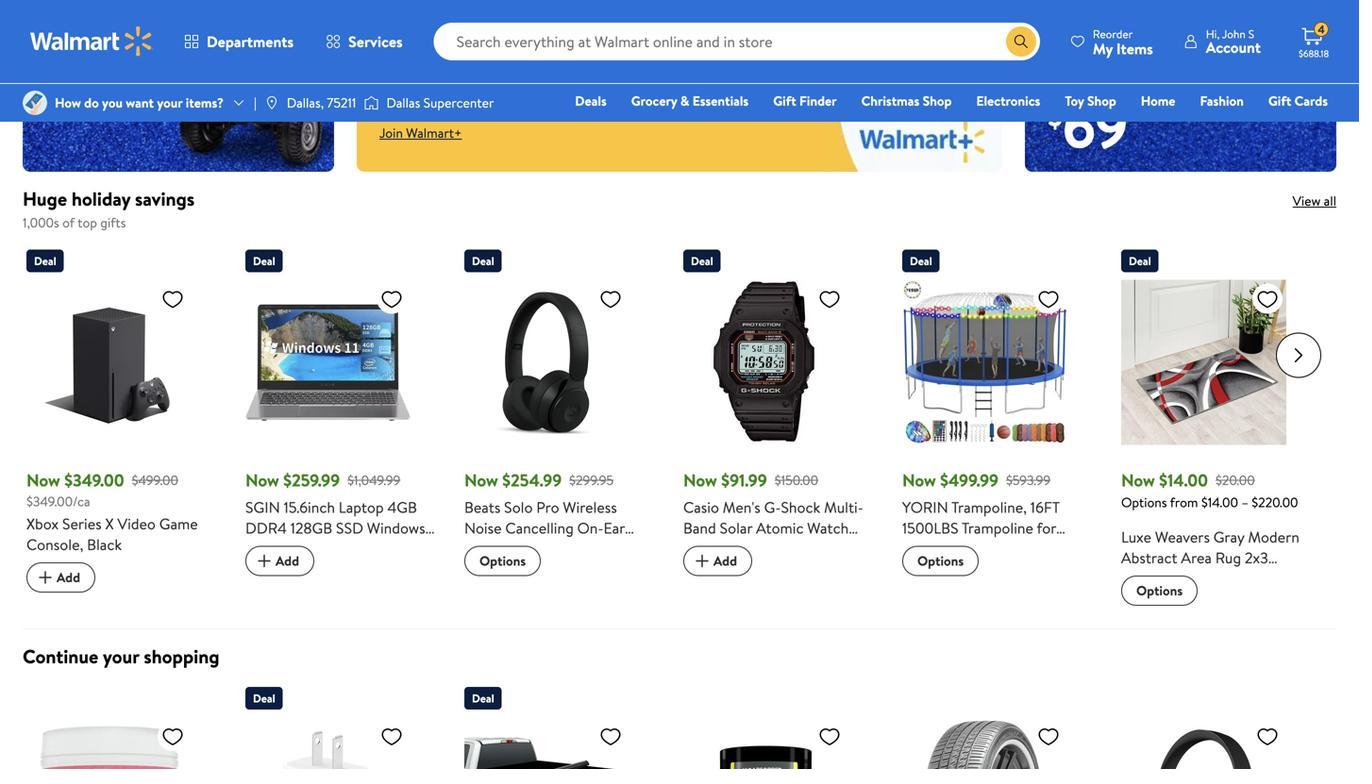 Task type: locate. For each thing, give the bounding box(es) containing it.
beats solo pro wireless noise cancelling on-ear headphones with apple h1 headphone chip - black image
[[465, 280, 630, 445]]

0 vertical spatial your
[[157, 93, 183, 112]]

0 horizontal spatial add button
[[26, 563, 95, 593]]

product group
[[26, 242, 219, 606], [245, 242, 438, 606], [465, 242, 657, 606], [684, 242, 876, 606], [903, 242, 1095, 684], [1122, 242, 1314, 610], [245, 680, 438, 770], [465, 680, 657, 770]]

shop for christmas shop
[[923, 92, 952, 110]]

options link
[[465, 546, 541, 576], [903, 546, 979, 576], [1122, 576, 1198, 606]]

from
[[1170, 493, 1199, 512]]

with left -
[[550, 539, 578, 559]]

black right console,
[[87, 534, 122, 555]]

members
[[380, 17, 487, 54]]

with inside now $254.99 $299.95 beats solo pro wireless noise cancelling on-ear headphones with apple h1 headphone chip - black
[[550, 539, 578, 559]]

trampoline up sprinkler,
[[903, 559, 974, 580]]

0 horizontal spatial gift
[[774, 92, 797, 110]]

$499.00
[[132, 471, 178, 490]]

astm
[[1003, 622, 1041, 643]]

add to favorites list, auto drive soft roll up truck bed tonneau cover fits 2004-2014 f150 & 2006-2014 mark lt 5.5ft bed (67") image
[[600, 725, 622, 749]]

trampoline down the stakes,
[[903, 663, 974, 684]]

now $259.99 $1,049.99 sgin 15.6inch laptop 4gb ddr4 128gb ssd windows 11 with 4 core intel celeron, full hd 1920x1080
[[245, 469, 428, 580]]

add down solar
[[714, 552, 737, 570]]

toy inside toy deals up to 40% off
[[45, 17, 84, 54]]

 image for how do you want your items?
[[23, 91, 47, 115]]

15.6inch
[[284, 497, 335, 518]]

black inside now $349.00 $499.00 $349.00/ca xbox series x video game console, black
[[87, 534, 122, 555]]

sgin
[[245, 497, 280, 518]]

1 now from the left
[[26, 469, 60, 492]]

2 horizontal spatial add button
[[684, 546, 753, 576]]

your right want
[[157, 93, 183, 112]]

now up casio
[[684, 469, 717, 492]]

shipping
[[591, 17, 686, 54]]

0 horizontal spatial shop
[[45, 100, 74, 119]]

0 horizontal spatial add
[[57, 568, 80, 587]]

view all
[[1293, 192, 1337, 210]]

$14.00 up from
[[1160, 469, 1209, 492]]

1 horizontal spatial your
[[157, 93, 183, 112]]

now
[[77, 100, 101, 119]]

ddr4
[[245, 518, 287, 539]]

yorin trampoline, 16ft 1500lbs trampoline for adults/kids, upgrade trampoline with enclosure net, basketball hoop, sprinkler, led lights, wind stakes, ladder, astm approved outdoor round trampoline image
[[903, 280, 1068, 445]]

2 vertical spatial trampoline
[[903, 663, 974, 684]]

free
[[538, 17, 585, 54]]

apple
[[581, 539, 619, 559]]

your
[[157, 93, 183, 112], [103, 643, 139, 670]]

video
[[118, 514, 156, 534]]

now for now $259.99
[[245, 469, 279, 492]]

4 inside now $259.99 $1,049.99 sgin 15.6inch laptop 4gb ddr4 128gb ssd windows 11 with 4 core intel celeron, full hd 1920x1080
[[290, 539, 300, 559]]

electronics link
[[968, 91, 1049, 111]]

toy shop
[[1065, 92, 1117, 110]]

6 now from the left
[[1122, 469, 1156, 492]]

0 horizontal spatial options link
[[465, 546, 541, 576]]

x
[[105, 514, 114, 534]]

dallas supercenter
[[387, 93, 494, 112]]

4 now from the left
[[684, 469, 717, 492]]

2 horizontal spatial shop
[[1088, 92, 1117, 110]]

0 vertical spatial trampoline
[[962, 518, 1034, 539]]

g-
[[764, 497, 781, 518]]

search icon image
[[1014, 34, 1029, 49]]

carpet
[[1122, 589, 1167, 610]]

0 horizontal spatial black
[[87, 534, 122, 555]]

$99
[[1048, 77, 1075, 101]]

apple 20w usb-c power adapter, white image
[[245, 718, 411, 770]]

deal for now $499.99
[[910, 253, 933, 269]]

with inside now $259.99 $1,049.99 sgin 15.6inch laptop 4gb ddr4 128gb ssd windows 11 with 4 core intel celeron, full hd 1920x1080
[[259, 539, 287, 559]]

with right 11
[[259, 539, 287, 559]]

add down console,
[[57, 568, 80, 587]]

now inside now $499.99 $593.99 yorin trampoline, 16ft 1500lbs trampoline for adults/kids, upgrade trampoline with enclosure net, basketball hoop, sprinkler, led lights, wind stakes, ladder, astm approved outdoor round trampoline
[[903, 469, 936, 492]]

 image
[[364, 93, 379, 112]]

finder
[[800, 92, 837, 110]]

walmart+ down dallas supercenter
[[406, 124, 462, 142]]

add to favorites list, xbox series x video game console, black image
[[161, 287, 184, 311]]

modern
[[1249, 527, 1300, 548]]

5 now from the left
[[903, 469, 936, 492]]

xbox series x video game console, black image
[[26, 280, 192, 445]]

$220.00
[[1252, 493, 1299, 512]]

continue your shopping
[[23, 643, 220, 670]]

do
[[84, 93, 99, 112]]

1 horizontal spatial add to cart image
[[253, 550, 276, 573]]

0 horizontal spatial  image
[[23, 91, 47, 115]]

gift inside gift cards registry
[[1269, 92, 1292, 110]]

$593.99
[[1007, 471, 1051, 490]]

options link for $254.99
[[465, 546, 541, 576]]

2x3
[[1245, 548, 1269, 568]]

1 horizontal spatial add button
[[245, 546, 314, 576]]

add button down the ddr4
[[245, 546, 314, 576]]

1 horizontal spatial 4
[[1318, 21, 1326, 37]]

add
[[276, 552, 299, 570], [714, 552, 737, 570], [57, 568, 80, 587]]

toy left deals
[[45, 17, 84, 54]]

 image for dallas, 75211
[[264, 95, 279, 110]]

1 vertical spatial your
[[103, 643, 139, 670]]

hi, john s account
[[1206, 26, 1261, 58]]

$299.95
[[570, 471, 614, 490]]

0 horizontal spatial 4
[[290, 539, 300, 559]]

items
[[1117, 38, 1154, 59]]

with for now $259.99
[[259, 539, 287, 559]]

add right full
[[276, 552, 299, 570]]

2 gift from the left
[[1269, 92, 1292, 110]]

0 vertical spatial toy
[[45, 17, 84, 54]]

apply.
[[417, 89, 450, 108]]

beats
[[465, 497, 501, 518]]

gift
[[774, 92, 797, 110], [1269, 92, 1292, 110]]

add for $259.99
[[276, 552, 299, 570]]

led
[[968, 601, 995, 622]]

with inside now $499.99 $593.99 yorin trampoline, 16ft 1500lbs trampoline for adults/kids, upgrade trampoline with enclosure net, basketball hoop, sprinkler, led lights, wind stakes, ladder, astm approved outdoor round trampoline
[[978, 559, 1006, 580]]

now up luxe
[[1122, 469, 1156, 492]]

options
[[1122, 493, 1168, 512], [480, 552, 526, 571], [918, 552, 964, 571], [1137, 582, 1183, 600]]

walmart+ down gift cards link
[[1272, 118, 1329, 136]]

christmas shop link
[[853, 91, 961, 111]]

add to cart image for now $349.00
[[34, 566, 57, 589]]

trampoline left for
[[962, 518, 1034, 539]]

black
[[87, 534, 122, 555], [587, 559, 622, 580]]

hd
[[272, 559, 295, 580]]

1 horizontal spatial black
[[587, 559, 622, 580]]

options up luxe
[[1122, 493, 1168, 512]]

options link down noise
[[465, 546, 541, 576]]

4gb
[[388, 497, 417, 518]]

options link down 1500lbs
[[903, 546, 979, 576]]

1 horizontal spatial options link
[[903, 546, 979, 576]]

now inside now $349.00 $499.00 $349.00/ca xbox series x video game console, black
[[26, 469, 60, 492]]

2 now from the left
[[245, 469, 279, 492]]

your right the continue
[[103, 643, 139, 670]]

shopping
[[144, 643, 220, 670]]

16ft
[[1031, 497, 1060, 518]]

1 vertical spatial toy
[[1065, 92, 1085, 110]]

shop
[[923, 92, 952, 110], [1088, 92, 1117, 110], [45, 100, 74, 119]]

add to cart image down band
[[691, 550, 714, 573]]

toy inside the toy shop link
[[1065, 92, 1085, 110]]

add to cart image
[[253, 550, 276, 573], [691, 550, 714, 573], [34, 566, 57, 589]]

toy deals up to 40% off
[[45, 17, 184, 87]]

now inside now $14.00 $20.00 options from $14.00 – $220.00
[[1122, 469, 1156, 492]]

 image
[[23, 91, 47, 115], [264, 95, 279, 110]]

1 vertical spatial black
[[587, 559, 622, 580]]

$688.18
[[1299, 47, 1330, 60]]

2 horizontal spatial add
[[714, 552, 737, 570]]

upgrade
[[984, 539, 1040, 559]]

now up yorin
[[903, 469, 936, 492]]

departments
[[207, 31, 294, 52]]

options link down abstract
[[1122, 576, 1198, 606]]

with inside members get free shipping with no order minimum! terms apply.
[[693, 17, 741, 54]]

$14.00 left the –
[[1202, 493, 1239, 512]]

add to favorites list, falken azenis fk460 a/s uhp 305/35zr20 107y xl passenger tire image
[[1038, 725, 1060, 749]]

grocery & essentials
[[631, 92, 749, 110]]

0 vertical spatial 4
[[1318, 21, 1326, 37]]

0 horizontal spatial add to cart image
[[34, 566, 57, 589]]

with for now $499.99
[[978, 559, 1006, 580]]

black right -
[[587, 559, 622, 580]]

living
[[1196, 568, 1234, 589]]

enclosure
[[1010, 559, 1074, 580]]

add to cart image down console,
[[34, 566, 57, 589]]

|
[[254, 93, 257, 112]]

4 up $688.18
[[1318, 21, 1326, 37]]

minimum!
[[448, 50, 562, 87]]

s
[[1249, 26, 1255, 42]]

deal for now $259.99
[[253, 253, 275, 269]]

with left no
[[693, 17, 741, 54]]

deals
[[575, 92, 607, 110]]

hoop,
[[1004, 580, 1044, 601]]

0 vertical spatial black
[[87, 534, 122, 555]]

christmas shop
[[862, 92, 952, 110]]

options down noise
[[480, 552, 526, 571]]

$259.99
[[283, 469, 340, 492]]

gift left finder
[[774, 92, 797, 110]]

was dollar $99, now dollar 69 group
[[1025, 77, 1129, 172]]

now inside now $254.99 $299.95 beats solo pro wireless noise cancelling on-ear headphones with apple h1 headphone chip - black
[[465, 469, 498, 492]]

room
[[1238, 568, 1276, 589]]

home
[[1141, 92, 1176, 110]]

1 horizontal spatial gift
[[1269, 92, 1292, 110]]

services
[[349, 31, 403, 52]]

now up beats
[[465, 469, 498, 492]]

now inside now $259.99 $1,049.99 sgin 15.6inch laptop 4gb ddr4 128gb ssd windows 11 with 4 core intel celeron, full hd 1920x1080
[[245, 469, 279, 492]]

2 horizontal spatial add to cart image
[[691, 550, 714, 573]]

add button down console,
[[26, 563, 95, 593]]

 image left how
[[23, 91, 47, 115]]

top
[[78, 213, 97, 232]]

 image right the |
[[264, 95, 279, 110]]

1 vertical spatial 4
[[290, 539, 300, 559]]

3 now from the left
[[465, 469, 498, 492]]

with up led
[[978, 559, 1006, 580]]

now inside now $91.99 $150.00 casio men's g-shock multi- band solar atomic watch gwm5610-1
[[684, 469, 717, 492]]

luxe weavers gray modern abstract area rug 2x3 geometric living room carpet
[[1122, 527, 1300, 610]]

1 horizontal spatial toy
[[1065, 92, 1085, 110]]

1 horizontal spatial add
[[276, 552, 299, 570]]

options down 1500lbs
[[918, 552, 964, 571]]

$
[[1048, 95, 1063, 137]]

geometric
[[1122, 568, 1192, 589]]

0 vertical spatial $14.00
[[1160, 469, 1209, 492]]

add to cart image down the ddr4
[[253, 550, 276, 573]]

add to cart image for now $259.99
[[253, 550, 276, 573]]

deal for now $14.00
[[1129, 253, 1152, 269]]

account
[[1206, 37, 1261, 58]]

toy
[[45, 17, 84, 54], [1065, 92, 1085, 110]]

add to favorites list, beats solo3 wireless on-ear headphones with apple w1 headphone chip - black image
[[1257, 725, 1279, 749]]

4 left 'core'
[[290, 539, 300, 559]]

0 horizontal spatial toy
[[45, 17, 84, 54]]

join walmart+
[[380, 124, 462, 142]]

gift finder link
[[765, 91, 846, 111]]

savings
[[135, 186, 195, 212]]

product group containing now $349.00
[[26, 242, 219, 606]]

toy right $
[[1065, 92, 1085, 110]]

add button down band
[[684, 546, 753, 576]]

now $349.00 $499.00 $349.00/ca xbox series x video game console, black
[[26, 469, 198, 555]]

gift left cards
[[1269, 92, 1292, 110]]

1 gift from the left
[[774, 92, 797, 110]]

view all link
[[1293, 192, 1337, 210]]

with for now $254.99
[[550, 539, 578, 559]]

add to favorites list, luxe weavers gray modern abstract area rug 2x3 geometric living room carpet image
[[1257, 287, 1279, 311]]

now up the "sgin"
[[245, 469, 279, 492]]

1 horizontal spatial shop
[[923, 92, 952, 110]]

add button for $349.00
[[26, 563, 95, 593]]

add button for $259.99
[[245, 546, 314, 576]]

product group containing now $254.99
[[465, 242, 657, 606]]

now up 'xbox'
[[26, 469, 60, 492]]

laptop
[[339, 497, 384, 518]]

holiday
[[72, 186, 130, 212]]

product group containing now $14.00
[[1122, 242, 1314, 610]]

add to favorites list, con-cret patented creatine hcl lemon lime powder, workout supplement, 48 servings image
[[819, 725, 841, 749]]

1 horizontal spatial  image
[[264, 95, 279, 110]]

continue
[[23, 643, 98, 670]]

ear
[[604, 518, 625, 539]]

1920x1080
[[298, 559, 368, 580]]

deal for now $349.00
[[34, 253, 56, 269]]

add to favorites list, sgin 15.6inch laptop 4gb ddr4 128gb ssd windows 11 with 4 core intel celeron, full hd 1920x1080 image
[[381, 287, 403, 311]]



Task type: vqa. For each thing, say whether or not it's contained in the screenshot.
Flooring "link"
no



Task type: describe. For each thing, give the bounding box(es) containing it.
stakes,
[[903, 622, 948, 643]]

add button for $91.99
[[684, 546, 753, 576]]

deals
[[90, 17, 149, 54]]

my
[[1093, 38, 1113, 59]]

members get free shipping with no order minimum! terms apply.
[[380, 17, 777, 108]]

solo
[[504, 497, 533, 518]]

1 vertical spatial $14.00
[[1202, 493, 1239, 512]]

departments button
[[168, 19, 310, 64]]

product group containing now $259.99
[[245, 242, 438, 606]]

add to favorites list, beats solo pro wireless noise cancelling on-ear headphones with apple h1 headphone chip - black image
[[600, 287, 622, 311]]

add to favorites list, apple 20w usb-c power adapter, white image
[[381, 725, 403, 749]]

gray
[[1214, 527, 1245, 548]]

band
[[684, 518, 716, 539]]

shop now link
[[45, 100, 101, 119]]

–
[[1242, 493, 1249, 512]]

now for now $499.99
[[903, 469, 936, 492]]

casio
[[684, 497, 719, 518]]

wireless
[[563, 497, 617, 518]]

adults/kids,
[[903, 539, 981, 559]]

basketball
[[935, 580, 1001, 601]]

gift cards registry
[[1111, 92, 1329, 136]]

toy for toy deals up to 40% off
[[45, 17, 84, 54]]

shop for toy shop
[[1088, 92, 1117, 110]]

add to favorites list, casio men's g-shock multi-band solar atomic watch gwm5610-1 image
[[819, 287, 841, 311]]

terms
[[380, 89, 414, 108]]

luxe
[[1122, 527, 1152, 548]]

$499.99
[[941, 469, 999, 492]]

0 horizontal spatial your
[[103, 643, 139, 670]]

beats solo3 wireless on-ear headphones with apple w1 headphone chip - black image
[[1122, 718, 1287, 770]]

wind
[[1045, 601, 1078, 622]]

dallas,
[[287, 93, 324, 112]]

$150.00
[[775, 471, 819, 490]]

reorder
[[1093, 26, 1133, 42]]

now $91.99 $150.00 casio men's g-shock multi- band solar atomic watch gwm5610-1
[[684, 469, 864, 559]]

casio men's g-shock multi-band solar atomic watch gwm5610-1 image
[[684, 280, 849, 445]]

now $254.99 $299.95 beats solo pro wireless noise cancelling on-ear headphones with apple h1 headphone chip - black
[[465, 469, 639, 580]]

headphones
[[465, 539, 546, 559]]

1 horizontal spatial walmart+
[[1272, 118, 1329, 136]]

next slide for huge holiday savings list image
[[1277, 333, 1322, 378]]

ssd
[[336, 518, 363, 539]]

-
[[578, 559, 584, 580]]

to
[[45, 50, 70, 87]]

cards
[[1295, 92, 1329, 110]]

how
[[55, 93, 81, 112]]

intel
[[339, 539, 369, 559]]

one debit link
[[1175, 117, 1256, 137]]

christmas
[[862, 92, 920, 110]]

toy shop link
[[1057, 91, 1125, 111]]

$99 $ 69
[[1048, 77, 1129, 167]]

deals link
[[567, 91, 615, 111]]

ladder,
[[952, 622, 999, 643]]

how do you want your items?
[[55, 93, 224, 112]]

2 horizontal spatial options link
[[1122, 576, 1198, 606]]

yorin
[[903, 497, 949, 518]]

now for now $349.00
[[26, 469, 60, 492]]

one debit
[[1184, 118, 1248, 136]]

for
[[1037, 518, 1057, 539]]

gift for cards
[[1269, 92, 1292, 110]]

john
[[1223, 26, 1246, 42]]

reorder my items
[[1093, 26, 1154, 59]]

rug
[[1216, 548, 1242, 568]]

walmart image
[[30, 26, 153, 57]]

services button
[[310, 19, 419, 64]]

add for $91.99
[[714, 552, 737, 570]]

gift for finder
[[774, 92, 797, 110]]

sgin 15.6inch laptop 4gb ddr4 128gb ssd windows 11 with 4 core intel celeron, full hd 1920x1080 image
[[245, 280, 411, 445]]

now for now $254.99
[[465, 469, 498, 492]]

Search search field
[[434, 23, 1040, 60]]

con-cret patented creatine hcl lemon lime powder, workout supplement, 48 servings image
[[684, 718, 849, 770]]

now for now $91.99
[[684, 469, 717, 492]]

outdoor
[[970, 643, 1027, 663]]

0 horizontal spatial walmart+
[[406, 124, 462, 142]]

falken azenis fk460 a/s uhp 305/35zr20 107y xl passenger tire image
[[903, 718, 1068, 770]]

add to cart image for now $91.99
[[691, 550, 714, 573]]

off
[[134, 50, 169, 87]]

128gb
[[291, 518, 333, 539]]

$20.00
[[1216, 471, 1256, 490]]

auto drive soft roll up truck bed tonneau cover fits 2004-2014 f150 & 2006-2014 mark lt 5.5ft bed (67") image
[[465, 718, 630, 770]]

luxe weavers gray modern abstract area rug 2x3 geometric living room carpet image
[[1122, 280, 1287, 445]]

$254.99
[[502, 469, 562, 492]]

lights,
[[999, 601, 1041, 622]]

shock
[[781, 497, 821, 518]]

product group containing now $499.99
[[903, 242, 1095, 684]]

grocery
[[631, 92, 678, 110]]

solar
[[720, 518, 753, 539]]

registry link
[[1103, 117, 1168, 137]]

$349.00/ca
[[26, 492, 90, 511]]

windows
[[367, 518, 425, 539]]

options inside now $14.00 $20.00 options from $14.00 – $220.00
[[1122, 493, 1168, 512]]

75211
[[327, 93, 356, 112]]

Walmart Site-Wide search field
[[434, 23, 1040, 60]]

$1,049.99
[[348, 471, 401, 490]]

toy for toy shop
[[1065, 92, 1085, 110]]

add for $349.00
[[57, 568, 80, 587]]

debit
[[1215, 118, 1248, 136]]

options down abstract
[[1137, 582, 1183, 600]]

core
[[303, 539, 336, 559]]

options link for $499.99
[[903, 546, 979, 576]]

trampoline,
[[952, 497, 1027, 518]]

one
[[1184, 118, 1212, 136]]

product group containing now $91.99
[[684, 242, 876, 606]]

registry
[[1111, 118, 1159, 136]]

pro
[[537, 497, 559, 518]]

area
[[1182, 548, 1212, 568]]

deal for now $254.99
[[472, 253, 494, 269]]

men's
[[723, 497, 761, 518]]

multi-
[[824, 497, 864, 518]]

black inside now $254.99 $299.95 beats solo pro wireless noise cancelling on-ear headphones with apple h1 headphone chip - black
[[587, 559, 622, 580]]

add to favorites list, yorin trampoline, 16ft 1500lbs trampoline for adults/kids, upgrade trampoline with enclosure net, basketball hoop, sprinkler, led lights, wind stakes, ladder, astm approved outdoor round trampoline image
[[1038, 287, 1060, 311]]

1 vertical spatial trampoline
[[903, 559, 974, 580]]

raw nutrition essential pre workout powder, sour watermelon, 30 servings image
[[26, 718, 192, 770]]

watch
[[808, 518, 849, 539]]

add to favorites list, raw nutrition essential pre workout powder, sour watermelon, 30 servings image
[[161, 725, 184, 749]]

deal for now $91.99
[[691, 253, 714, 269]]

supercenter
[[424, 93, 494, 112]]



